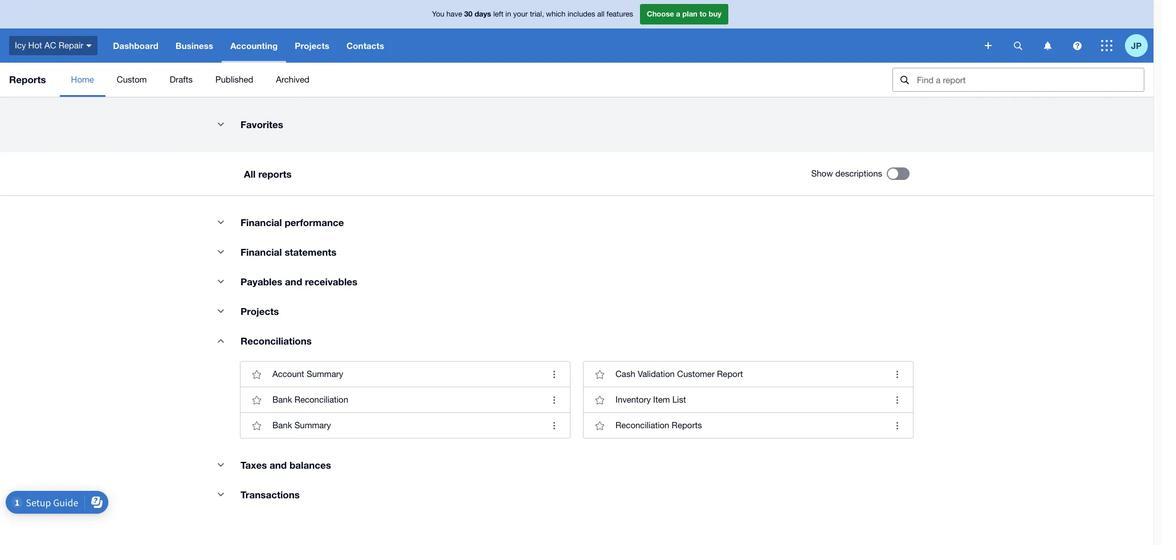 Task type: locate. For each thing, give the bounding box(es) containing it.
have
[[447, 10, 462, 18]]

menu
[[60, 63, 884, 97]]

inventory item list
[[616, 395, 686, 405]]

projects down payables at the left of the page
[[241, 306, 279, 318]]

bank down bank reconciliation at the bottom of the page
[[273, 421, 292, 430]]

summary down bank reconciliation at the bottom of the page
[[295, 421, 331, 430]]

1 vertical spatial favorite image
[[245, 414, 268, 437]]

favorite image up 'taxes'
[[245, 414, 268, 437]]

hot
[[28, 40, 42, 50]]

reports down icy
[[9, 74, 46, 86]]

more options image inside 'account summary' "link"
[[543, 363, 566, 386]]

None field
[[893, 68, 1145, 92]]

0 vertical spatial financial
[[241, 217, 282, 229]]

svg image
[[1014, 41, 1022, 50], [985, 42, 992, 49], [86, 44, 92, 47]]

all
[[244, 168, 256, 180]]

summary for account summary
[[307, 369, 343, 379]]

1 horizontal spatial favorite image
[[588, 389, 611, 412]]

account summary link
[[241, 362, 570, 387]]

more options image
[[886, 363, 909, 386], [543, 414, 566, 437], [886, 414, 909, 437]]

contacts button
[[338, 29, 393, 63]]

navigation containing dashboard
[[104, 29, 977, 63]]

summary inside bank summary link
[[295, 421, 331, 430]]

report
[[717, 369, 743, 379]]

3 collapse report group image from the top
[[209, 300, 232, 323]]

collapse report group image for projects
[[209, 300, 232, 323]]

transactions
[[241, 489, 300, 501]]

1 financial from the top
[[241, 217, 282, 229]]

financial
[[241, 217, 282, 229], [241, 246, 282, 258]]

favorite image inside bank reconciliation link
[[245, 389, 268, 412]]

banner
[[0, 0, 1154, 63]]

favorite image inside "cash validation customer report" link
[[588, 363, 611, 386]]

reports down list
[[672, 421, 702, 430]]

show
[[812, 169, 833, 178]]

cash validation customer report
[[616, 369, 743, 379]]

business button
[[167, 29, 222, 63]]

account
[[273, 369, 304, 379]]

and down "financial statements"
[[285, 276, 302, 288]]

jp
[[1132, 40, 1142, 50]]

favorite image for bank summary
[[245, 414, 268, 437]]

1 horizontal spatial projects
[[295, 40, 330, 51]]

bank for bank reconciliation
[[273, 395, 292, 405]]

favorite image inside 'account summary' "link"
[[245, 363, 268, 386]]

navigation
[[104, 29, 977, 63]]

svg image
[[1101, 40, 1113, 51], [1044, 41, 1052, 50], [1073, 41, 1082, 50]]

financial up payables at the left of the page
[[241, 246, 282, 258]]

favorite image for inventory item list
[[588, 389, 611, 412]]

bank down account
[[273, 395, 292, 405]]

favorite image inside inventory item list link
[[588, 389, 611, 412]]

choose
[[647, 9, 674, 18]]

your
[[513, 10, 528, 18]]

1 bank from the top
[[273, 395, 292, 405]]

projects
[[295, 40, 330, 51], [241, 306, 279, 318]]

collapse report group image for financial
[[209, 211, 232, 234]]

summary inside 'account summary' "link"
[[307, 369, 343, 379]]

favorite image left the inventory at bottom right
[[588, 389, 611, 412]]

favorite image inside reconciliation reports link
[[588, 414, 611, 437]]

collapse report group image for taxes
[[209, 454, 232, 477]]

favorite image for account summary
[[245, 363, 268, 386]]

more options image for bank summary
[[543, 414, 566, 437]]

days
[[475, 9, 491, 18]]

2 bank from the top
[[273, 421, 292, 430]]

financial up "financial statements"
[[241, 217, 282, 229]]

balances
[[290, 460, 331, 471]]

1 vertical spatial bank
[[273, 421, 292, 430]]

1 vertical spatial and
[[270, 460, 287, 471]]

2 vertical spatial collapse report group image
[[209, 300, 232, 323]]

1 collapse report group image from the top
[[209, 211, 232, 234]]

summary up bank reconciliation at the bottom of the page
[[307, 369, 343, 379]]

0 vertical spatial favorite image
[[588, 389, 611, 412]]

favorite image inside bank summary link
[[245, 414, 268, 437]]

2 collapse report group image from the top
[[209, 270, 232, 293]]

1 vertical spatial reports
[[672, 421, 702, 430]]

favorite image
[[245, 363, 268, 386], [588, 363, 611, 386], [245, 389, 268, 412], [588, 414, 611, 437]]

includes
[[568, 10, 595, 18]]

reconciliation
[[295, 395, 348, 405], [616, 421, 670, 430]]

icy hot ac repair button
[[0, 29, 104, 63]]

descriptions
[[836, 169, 883, 178]]

which
[[546, 10, 566, 18]]

payables and receivables
[[241, 276, 358, 288]]

0 vertical spatial projects
[[295, 40, 330, 51]]

choose a plan to buy
[[647, 9, 722, 18]]

buy
[[709, 9, 722, 18]]

reports inside reconciliation reports link
[[672, 421, 702, 430]]

more options image for cash validation customer report
[[886, 363, 909, 386]]

archived
[[276, 75, 310, 84]]

0 vertical spatial bank
[[273, 395, 292, 405]]

1 horizontal spatial reports
[[672, 421, 702, 430]]

0 vertical spatial reports
[[9, 74, 46, 86]]

0 vertical spatial summary
[[307, 369, 343, 379]]

1 vertical spatial summary
[[295, 421, 331, 430]]

reports
[[9, 74, 46, 86], [672, 421, 702, 430]]

collapse report group image
[[209, 211, 232, 234], [209, 270, 232, 293], [209, 454, 232, 477], [209, 483, 232, 506]]

more options image inside bank summary link
[[543, 414, 566, 437]]

svg image inside icy hot ac repair popup button
[[86, 44, 92, 47]]

more options image
[[543, 363, 566, 386], [543, 389, 566, 412], [886, 389, 909, 412]]

icy
[[15, 40, 26, 50]]

reconciliation down inventory item list
[[616, 421, 670, 430]]

projects up archived
[[295, 40, 330, 51]]

all reports
[[244, 168, 292, 180]]

summary
[[307, 369, 343, 379], [295, 421, 331, 430]]

item
[[653, 395, 670, 405]]

drafts link
[[158, 63, 204, 97]]

bank
[[273, 395, 292, 405], [273, 421, 292, 430]]

1 collapse report group image from the top
[[209, 113, 232, 136]]

financial statements
[[241, 246, 337, 258]]

0 horizontal spatial svg image
[[86, 44, 92, 47]]

dashboard
[[113, 40, 158, 51]]

jp button
[[1125, 29, 1154, 63]]

more options image inside bank reconciliation link
[[543, 389, 566, 412]]

Find a report text field
[[916, 68, 1144, 91]]

1 vertical spatial collapse report group image
[[209, 241, 232, 263]]

1 horizontal spatial reconciliation
[[616, 421, 670, 430]]

1 vertical spatial financial
[[241, 246, 282, 258]]

2 financial from the top
[[241, 246, 282, 258]]

3 collapse report group image from the top
[[209, 454, 232, 477]]

4 collapse report group image from the top
[[209, 483, 232, 506]]

0 vertical spatial reconciliation
[[295, 395, 348, 405]]

0 vertical spatial collapse report group image
[[209, 113, 232, 136]]

bank summary
[[273, 421, 331, 430]]

plan
[[683, 9, 698, 18]]

favorite image
[[588, 389, 611, 412], [245, 414, 268, 437]]

more options image for cash validation customer report
[[886, 389, 909, 412]]

collapse report group image
[[209, 113, 232, 136], [209, 241, 232, 263], [209, 300, 232, 323]]

0 horizontal spatial projects
[[241, 306, 279, 318]]

business
[[176, 40, 213, 51]]

0 vertical spatial and
[[285, 276, 302, 288]]

financial for financial performance
[[241, 217, 282, 229]]

banner containing jp
[[0, 0, 1154, 63]]

reconciliation down account summary
[[295, 395, 348, 405]]

collapse report group image for favorites
[[209, 113, 232, 136]]

and
[[285, 276, 302, 288], [270, 460, 287, 471]]

custom link
[[105, 63, 158, 97]]

reports
[[258, 168, 292, 180]]

customer
[[677, 369, 715, 379]]

accounting button
[[222, 29, 286, 63]]

and right 'taxes'
[[270, 460, 287, 471]]

drafts
[[170, 75, 193, 84]]

0 horizontal spatial favorite image
[[245, 414, 268, 437]]

2 collapse report group image from the top
[[209, 241, 232, 263]]

bank reconciliation
[[273, 395, 348, 405]]

0 horizontal spatial reports
[[9, 74, 46, 86]]



Task type: describe. For each thing, give the bounding box(es) containing it.
more options image for reconciliation reports
[[886, 414, 909, 437]]

custom
[[117, 75, 147, 84]]

home
[[71, 75, 94, 84]]

account summary
[[273, 369, 343, 379]]

collapse report group image for payables
[[209, 270, 232, 293]]

bank reconciliation link
[[241, 387, 570, 413]]

0 horizontal spatial reconciliation
[[295, 395, 348, 405]]

financial performance
[[241, 217, 344, 229]]

bank for bank summary
[[273, 421, 292, 430]]

published link
[[204, 63, 265, 97]]

inventory item list link
[[584, 387, 913, 413]]

contacts
[[347, 40, 384, 51]]

taxes and balances
[[241, 460, 331, 471]]

30
[[464, 9, 473, 18]]

more options image for account summary
[[543, 389, 566, 412]]

favorite image for bank reconciliation
[[245, 389, 268, 412]]

2 horizontal spatial svg image
[[1014, 41, 1022, 50]]

menu containing home
[[60, 63, 884, 97]]

reconciliation reports
[[616, 421, 702, 430]]

validation
[[638, 369, 675, 379]]

dashboard link
[[104, 29, 167, 63]]

show descriptions
[[812, 169, 883, 178]]

to
[[700, 9, 707, 18]]

1 vertical spatial projects
[[241, 306, 279, 318]]

all
[[597, 10, 605, 18]]

trial,
[[530, 10, 544, 18]]

ac
[[44, 40, 56, 50]]

list
[[673, 395, 686, 405]]

1 horizontal spatial svg image
[[1073, 41, 1082, 50]]

1 vertical spatial reconciliation
[[616, 421, 670, 430]]

and for payables
[[285, 276, 302, 288]]

receivables
[[305, 276, 358, 288]]

you
[[432, 10, 445, 18]]

a
[[676, 9, 681, 18]]

left
[[493, 10, 504, 18]]

favorite image for cash validation customer report
[[588, 363, 611, 386]]

summary for bank summary
[[295, 421, 331, 430]]

1 horizontal spatial svg image
[[985, 42, 992, 49]]

taxes
[[241, 460, 267, 471]]

reconciliation reports link
[[584, 413, 913, 438]]

features
[[607, 10, 633, 18]]

0 horizontal spatial svg image
[[1044, 41, 1052, 50]]

projects button
[[286, 29, 338, 63]]

expand report group image
[[209, 330, 232, 352]]

you have 30 days left in your trial, which includes all features
[[432, 9, 633, 18]]

repair
[[59, 40, 83, 50]]

icy hot ac repair
[[15, 40, 83, 50]]

home link
[[60, 63, 105, 97]]

financial for financial statements
[[241, 246, 282, 258]]

2 horizontal spatial svg image
[[1101, 40, 1113, 51]]

and for taxes
[[270, 460, 287, 471]]

favorite image for reconciliation reports
[[588, 414, 611, 437]]

projects inside dropdown button
[[295, 40, 330, 51]]

favorites
[[241, 119, 283, 131]]

inventory
[[616, 395, 651, 405]]

performance
[[285, 217, 344, 229]]

payables
[[241, 276, 282, 288]]

cash
[[616, 369, 636, 379]]

cash validation customer report link
[[584, 362, 913, 387]]

bank summary link
[[241, 413, 570, 438]]

accounting
[[230, 40, 278, 51]]

statements
[[285, 246, 337, 258]]

reconciliations
[[241, 335, 312, 347]]

archived link
[[265, 63, 321, 97]]

in
[[506, 10, 511, 18]]

collapse report group image for financial statements
[[209, 241, 232, 263]]

published
[[215, 75, 253, 84]]



Task type: vqa. For each thing, say whether or not it's contained in the screenshot.
Reconciliations
yes



